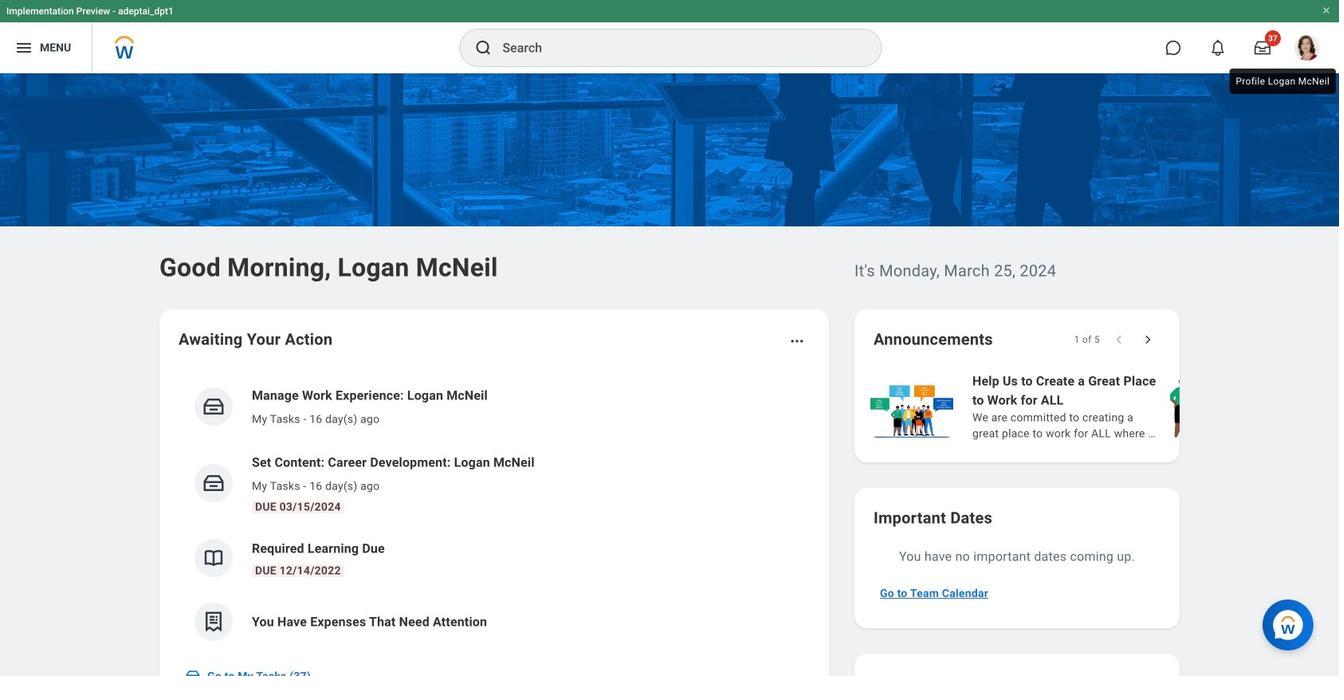 Task type: locate. For each thing, give the bounding box(es) containing it.
chevron right small image
[[1140, 332, 1156, 348]]

inbox large image
[[1255, 40, 1271, 56]]

profile logan mcneil image
[[1295, 35, 1320, 64]]

0 vertical spatial inbox image
[[202, 395, 226, 419]]

search image
[[474, 38, 493, 57]]

status
[[1075, 333, 1100, 346]]

banner
[[0, 0, 1340, 73]]

close environment banner image
[[1322, 6, 1332, 15]]

dashboard expenses image
[[202, 610, 226, 634]]

notifications large image
[[1210, 40, 1226, 56]]

1 vertical spatial inbox image
[[185, 668, 201, 676]]

tooltip
[[1227, 65, 1340, 97]]

main content
[[0, 73, 1340, 676]]

list
[[868, 370, 1340, 443], [179, 373, 810, 654]]

justify image
[[14, 38, 33, 57]]

inbox image
[[202, 395, 226, 419], [185, 668, 201, 676]]

0 horizontal spatial inbox image
[[185, 668, 201, 676]]

book open image
[[202, 546, 226, 570]]

0 horizontal spatial list
[[179, 373, 810, 654]]

1 horizontal spatial inbox image
[[202, 395, 226, 419]]



Task type: describe. For each thing, give the bounding box(es) containing it.
related actions image
[[789, 333, 805, 349]]

Search Workday  search field
[[503, 30, 849, 65]]

1 horizontal spatial list
[[868, 370, 1340, 443]]

chevron left small image
[[1112, 332, 1128, 348]]

inbox image
[[202, 471, 226, 495]]



Task type: vqa. For each thing, say whether or not it's contained in the screenshot.
the bottommost "No"
no



